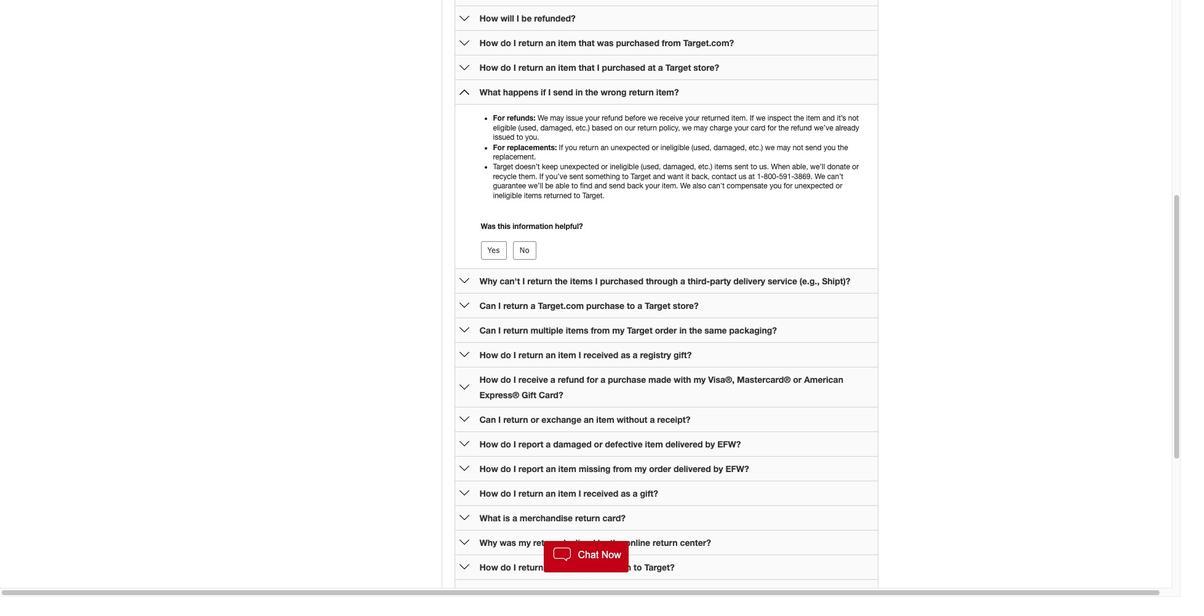 Task type: describe. For each thing, give the bounding box(es) containing it.
1 vertical spatial store?
[[673, 300, 699, 311]]

etc.) inside we may issue your refund before we receive your returned item. if we inspect the item and it's not eligible (used, damaged, etc.) based on our return policy, we may charge your card for the refund we've already issued to you.
[[576, 123, 590, 132]]

our
[[625, 123, 636, 132]]

items down the them.
[[524, 191, 542, 200]]

or inside if you return an unexpected or ineligible (used, damaged, etc.) we may not send you the replacement.
[[652, 143, 659, 152]]

we've
[[815, 123, 834, 132]]

can i return a target.com purchase to a target store?
[[480, 300, 699, 311]]

an up 'if'
[[546, 62, 556, 73]]

2 horizontal spatial you
[[824, 143, 836, 152]]

item up what happens if i send in the wrong return item?
[[559, 62, 577, 73]]

of
[[677, 587, 686, 597]]

how do i return an item i received as a gift? link
[[480, 488, 659, 498]]

800-
[[764, 172, 780, 181]]

0 horizontal spatial from
[[591, 325, 610, 335]]

how for how do i return an item i received as a registry gift?
[[480, 349, 499, 360]]

item up how do i return an item i received as a gift? link
[[559, 463, 577, 474]]

why was my return declined by the online return center?
[[480, 537, 712, 548]]

can for can i return a target.com purchase to a target store?
[[480, 300, 496, 311]]

items up how do i return an item i received as a registry gift?
[[566, 325, 589, 335]]

ineligible inside if you return an unexpected or ineligible (used, damaged, etc.) we may not send you the replacement.
[[661, 143, 690, 152]]

to left 'us.'
[[751, 163, 758, 171]]

my down defective
[[635, 463, 647, 474]]

if inside we may issue your refund before we receive your returned item. if we inspect the item and it's not eligible (used, damaged, etc.) based on our return policy, we may charge your card for the refund we've already issued to you.
[[750, 114, 754, 123]]

or up missing
[[594, 439, 603, 449]]

do for how do i return an item i received as a registry gift?
[[501, 349, 511, 360]]

card?
[[539, 390, 564, 400]]

may inside if you return an unexpected or ineligible (used, damaged, etc.) we may not send you the replacement.
[[777, 143, 791, 152]]

circle arrow e image for how do i return a large or heavy item to target?
[[460, 562, 469, 572]]

how do i return an item that was purchased from target.com? link
[[480, 38, 735, 48]]

item. inside we may issue your refund before we receive your returned item. if we inspect the item and it's not eligible (used, damaged, etc.) based on our return policy, we may charge your card for the refund we've already issued to you.
[[732, 114, 748, 123]]

3869.
[[795, 172, 813, 181]]

return inside we may issue your refund before we receive your returned item. if we inspect the item and it's not eligible (used, damaged, etc.) based on our return policy, we may charge your card for the refund we've already issued to you.
[[638, 123, 657, 132]]

your up if you return an unexpected or ineligible (used, damaged, etc.) we may not send you the replacement. at top
[[686, 114, 700, 123]]

to down find
[[574, 191, 581, 200]]

return up the target?
[[653, 537, 678, 548]]

want
[[668, 172, 684, 181]]

my down merchandise
[[519, 537, 531, 548]]

do for how do i receive a refund for a purchase made with my visa®, mastercard® or american express® gift card?
[[501, 374, 511, 385]]

if you return an unexpected or ineligible (used, damaged, etc.) we may not send you the replacement.
[[493, 143, 849, 162]]

return down merchandise
[[534, 537, 559, 548]]

how do i report an item missing from my order delivered by efw? link
[[480, 463, 750, 474]]

item up what is a merchandise return card?
[[559, 488, 577, 498]]

we right 'before' in the top right of the page
[[648, 114, 658, 123]]

item. inside target doesn't keep unexpected or ineligible (used, damaged, etc.) items sent to us. when able, we'll donate or recycle them. if you've sent something to target and want it back, contact us at 1-800-591-3869. we can't guarantee we'll be able to find and send back your item. we also can't compensate you for unexpected or ineligible items returned to target.
[[662, 182, 679, 190]]

etc.) inside target doesn't keep unexpected or ineligible (used, damaged, etc.) items sent to us. when able, we'll donate or recycle them. if you've sent something to target and want it back, contact us at 1-800-591-3869. we can't guarantee we'll be able to find and send back your item. we also can't compensate you for unexpected or ineligible items returned to target.
[[699, 163, 713, 171]]

how do i return an item that i purchased at a target store?
[[480, 62, 720, 73]]

unexpected inside if you return an unexpected or ineligible (used, damaged, etc.) we may not send you the replacement.
[[611, 143, 650, 152]]

party
[[711, 276, 732, 286]]

0 vertical spatial send
[[554, 87, 574, 97]]

0 vertical spatial efw?
[[718, 439, 742, 449]]

damaged
[[554, 439, 592, 449]]

item inside we may issue your refund before we receive your returned item. if we inspect the item and it's not eligible (used, damaged, etc.) based on our return policy, we may charge your card for the refund we've already issued to you.
[[807, 114, 821, 123]]

return left large on the bottom left of the page
[[519, 562, 544, 572]]

my down 'can i return a target.com purchase to a target store?' link
[[613, 325, 625, 335]]

a right without
[[650, 414, 655, 425]]

card
[[751, 123, 766, 132]]

1 vertical spatial delivered
[[674, 463, 712, 474]]

0 vertical spatial was
[[597, 38, 614, 48]]

how for how do i report an item missing from my order delivered by efw?
[[480, 463, 499, 474]]

1 horizontal spatial in
[[680, 325, 687, 335]]

an down multiple on the left of page
[[546, 349, 556, 360]]

0 vertical spatial by
[[706, 439, 716, 449]]

missing
[[579, 463, 611, 474]]

a up card?
[[551, 374, 556, 385]]

as for registry
[[621, 349, 631, 360]]

target doesn't keep unexpected or ineligible (used, damaged, etc.) items sent to us. when able, we'll donate or recycle them. if you've sent something to target and want it back, contact us at 1-800-591-3869. we can't guarantee we'll be able to find and send back your item. we also can't compensate you for unexpected or ineligible items returned to target.
[[493, 163, 860, 200]]

you inside target doesn't keep unexpected or ineligible (used, damaged, etc.) items sent to us. when able, we'll donate or recycle them. if you've sent something to target and want it back, contact us at 1-800-591-3869. we can't guarantee we'll be able to find and send back your item. we also can't compensate you for unexpected or ineligible items returned to target.
[[770, 182, 782, 190]]

return left target.com
[[504, 300, 529, 311]]

target up 'registry'
[[627, 325, 653, 335]]

on
[[615, 123, 623, 132]]

what is a merchandise return card? link
[[480, 513, 626, 523]]

the right inspect
[[794, 114, 805, 123]]

replacement.
[[493, 153, 536, 162]]

do for how do i report an item missing from my order delivered by efw?
[[501, 463, 511, 474]]

a left large on the bottom left of the page
[[546, 562, 551, 572]]

a right get
[[518, 587, 523, 597]]

purchased left through
[[601, 276, 644, 286]]

return left multiple on the left of page
[[504, 325, 529, 335]]

through
[[646, 276, 678, 286]]

you.
[[526, 133, 540, 142]]

if
[[541, 87, 546, 97]]

happens
[[503, 87, 539, 97]]

what for what happens if i send in the wrong return item?
[[480, 87, 501, 97]]

heavy
[[587, 562, 611, 572]]

circle arrow e image for can i return or exchange an item without a receipt?
[[460, 414, 469, 424]]

purchased for was
[[616, 38, 660, 48]]

0 horizontal spatial sent
[[570, 172, 584, 181]]

we inside we may issue your refund before we receive your returned item. if we inspect the item and it's not eligible (used, damaged, etc.) based on our return policy, we may charge your card for the refund we've already issued to you.
[[538, 114, 548, 123]]

circle arrow e image for will i get a refund for an item purchased as part of a bogo promotion?
[[460, 587, 469, 597]]

them.
[[519, 172, 538, 181]]

us
[[739, 172, 747, 181]]

2 vertical spatial we
[[681, 182, 691, 190]]

it
[[686, 172, 690, 181]]

or down can't
[[836, 182, 843, 190]]

0 vertical spatial purchase
[[587, 300, 625, 311]]

an up what is a merchandise return card? link at bottom
[[546, 488, 556, 498]]

or down chat
[[576, 562, 585, 572]]

target.
[[583, 191, 605, 200]]

item down refunded?
[[559, 38, 577, 48]]

the left same
[[690, 325, 703, 335]]

why can't i return the items i purchased through a third-party delivery service (e.g., shipt)? link
[[480, 276, 851, 286]]

0 horizontal spatial in
[[576, 87, 583, 97]]

how do i report a damaged or defective item delivered by efw? link
[[480, 439, 742, 449]]

a down how do i report an item missing from my order delivered by efw?
[[633, 488, 638, 498]]

is
[[503, 513, 510, 523]]

issue
[[566, 114, 584, 123]]

target up back
[[631, 172, 651, 181]]

center?
[[680, 537, 712, 548]]

chat
[[578, 550, 599, 560]]

2 horizontal spatial from
[[662, 38, 681, 48]]

for for for refunds:
[[493, 113, 505, 123]]

or down gift
[[531, 414, 540, 425]]

also
[[693, 182, 707, 190]]

recycle
[[493, 172, 517, 181]]

target?
[[645, 562, 675, 572]]

a right of
[[688, 587, 693, 597]]

without
[[617, 414, 648, 425]]

circle arrow s image
[[460, 87, 469, 97]]

1 vertical spatial gift?
[[641, 488, 659, 498]]

able,
[[793, 163, 809, 171]]

to left the target?
[[634, 562, 642, 572]]

a left target.com
[[531, 300, 536, 311]]

for replacements:
[[493, 143, 557, 152]]

your left the card
[[735, 123, 749, 132]]

will i get a refund for an item purchased as part of a bogo promotion?
[[480, 587, 771, 597]]

an down refunded?
[[546, 38, 556, 48]]

we may issue your refund before we receive your returned item. if we inspect the item and it's not eligible (used, damaged, etc.) based on our return policy, we may charge your card for the refund we've already issued to you.
[[493, 114, 860, 142]]

how for how do i return an item that was purchased from target.com?
[[480, 38, 499, 48]]

to inside we may issue your refund before we receive your returned item. if we inspect the item and it's not eligible (used, damaged, etc.) based on our return policy, we may charge your card for the refund we've already issued to you.
[[517, 133, 524, 142]]

we up the card
[[757, 114, 766, 123]]

shipt)?
[[823, 276, 851, 286]]

send inside target doesn't keep unexpected or ineligible (used, damaged, etc.) items sent to us. when able, we'll donate or recycle them. if you've sent something to target and want it back, contact us at 1-800-591-3869. we can't guarantee we'll be able to find and send back your item. we also can't compensate you for unexpected or ineligible items returned to target.
[[609, 182, 626, 190]]

report for an
[[519, 463, 544, 474]]

how do i return an item that i purchased at a target store? link
[[480, 62, 720, 73]]

1 horizontal spatial we'll
[[811, 163, 826, 171]]

item up how do i report a damaged or defective item delivered by efw? link
[[597, 414, 615, 425]]

was
[[481, 221, 496, 231]]

1 vertical spatial can't
[[500, 276, 520, 286]]

refund left the 'we've'
[[791, 123, 813, 132]]

circle arrow e image for how do i return an item that was purchased from target.com?
[[460, 38, 469, 48]]

0 vertical spatial at
[[648, 62, 656, 73]]

1 vertical spatial by
[[714, 463, 724, 474]]

2 vertical spatial ineligible
[[493, 191, 522, 200]]

1 vertical spatial was
[[500, 537, 517, 548]]

gift
[[522, 390, 537, 400]]

for inside target doesn't keep unexpected or ineligible (used, damaged, etc.) items sent to us. when able, we'll donate or recycle them. if you've sent something to target and want it back, contact us at 1-800-591-3869. we can't guarantee we'll be able to find and send back your item. we also can't compensate you for unexpected or ineligible items returned to target.
[[784, 182, 793, 190]]

exchange
[[542, 414, 582, 425]]

be inside target doesn't keep unexpected or ineligible (used, damaged, etc.) items sent to us. when able, we'll donate or recycle them. if you've sent something to target and want it back, contact us at 1-800-591-3869. we can't guarantee we'll be able to find and send back your item. we also can't compensate you for unexpected or ineligible items returned to target.
[[546, 182, 554, 190]]

circle arrow e image for how do i return an item i received as a gift?
[[460, 488, 469, 498]]

receive inside we may issue your refund before we receive your returned item. if we inspect the item and it's not eligible (used, damaged, etc.) based on our return policy, we may charge your card for the refund we've already issued to you.
[[660, 114, 684, 123]]

receive inside how do i receive a refund for a purchase made with my visa®, mastercard® or american express® gift card?
[[519, 374, 548, 385]]

to up back
[[623, 172, 629, 181]]

a down how do i return an item i received as a registry gift? link
[[601, 374, 606, 385]]

get
[[502, 587, 515, 597]]

to left find
[[572, 182, 579, 190]]

how for how do i report a damaged or defective item delivered by efw?
[[480, 439, 499, 449]]

or inside how do i receive a refund for a purchase made with my visa®, mastercard® or american express® gift card?
[[794, 374, 802, 385]]

the up now
[[610, 537, 624, 548]]

circle arrow e image for why was my return declined by the online return center?
[[460, 538, 469, 547]]

1 horizontal spatial may
[[694, 123, 708, 132]]

if inside target doesn't keep unexpected or ineligible (used, damaged, etc.) items sent to us. when able, we'll donate or recycle them. if you've sent something to target and want it back, contact us at 1-800-591-3869. we can't guarantee we'll be able to find and send back your item. we also can't compensate you for unexpected or ineligible items returned to target.
[[540, 172, 544, 181]]

the down inspect
[[779, 123, 789, 132]]

return up the happens
[[519, 62, 544, 73]]

can't inside target doesn't keep unexpected or ineligible (used, damaged, etc.) items sent to us. when able, we'll donate or recycle them. if you've sent something to target and want it back, contact us at 1-800-591-3869. we can't guarantee we'll be able to find and send back your item. we also can't compensate you for unexpected or ineligible items returned to target.
[[709, 182, 725, 190]]

0 horizontal spatial unexpected
[[561, 163, 600, 171]]

a right is
[[513, 513, 518, 523]]

mastercard®
[[737, 374, 791, 385]]

how do i return an item i received as a registry gift? link
[[480, 349, 692, 360]]

return down gift
[[504, 414, 529, 425]]

etc.) inside if you return an unexpected or ineligible (used, damaged, etc.) we may not send you the replacement.
[[749, 143, 764, 152]]

1-
[[757, 172, 764, 181]]

merchandise
[[520, 513, 573, 523]]

can for can i return or exchange an item without a receipt?
[[480, 414, 496, 425]]

circle arrow e image for how do i return an item i received as a registry gift?
[[460, 350, 469, 360]]

why can't i return the items i purchased through a third-party delivery service (e.g., shipt)?
[[480, 276, 851, 286]]

part
[[658, 587, 675, 597]]

1 vertical spatial and
[[653, 172, 666, 181]]

items up 'can i return a target.com purchase to a target store?' link
[[571, 276, 593, 286]]

a up can i return multiple items from my target order in the same packaging? link
[[638, 300, 643, 311]]

will
[[480, 587, 495, 597]]

defective
[[605, 439, 643, 449]]

what is a merchandise return card?
[[480, 513, 626, 523]]

do for how do i return a large or heavy item to target?
[[501, 562, 511, 572]]

return up target.com
[[528, 276, 553, 286]]

how do i report an item missing from my order delivered by efw?
[[480, 463, 750, 474]]

declined
[[561, 537, 596, 548]]

item down now
[[614, 562, 632, 572]]

for down large on the bottom left of the page
[[554, 587, 565, 597]]

already
[[836, 123, 860, 132]]

we right policy,
[[683, 123, 692, 132]]

visa®,
[[709, 374, 735, 385]]

0 horizontal spatial you
[[565, 143, 578, 152]]

to up can i return multiple items from my target order in the same packaging? link
[[627, 300, 636, 311]]

service
[[768, 276, 798, 286]]

0 vertical spatial be
[[522, 13, 532, 23]]

or right donate
[[853, 163, 860, 171]]

why was my return declined by the online return center? link
[[480, 537, 712, 548]]

how do i report a damaged or defective item delivered by efw?
[[480, 439, 742, 449]]

1 vertical spatial we
[[815, 172, 826, 181]]

0 vertical spatial store?
[[694, 62, 720, 73]]

circle arrow e image for how will i be refunded?
[[460, 13, 469, 23]]

target up 'recycle'
[[493, 163, 514, 171]]

back,
[[692, 172, 710, 181]]

how for how do i return an item that i purchased at a target store?
[[480, 62, 499, 73]]

refund inside how do i receive a refund for a purchase made with my visa®, mastercard® or american express® gift card?
[[558, 374, 585, 385]]

return inside if you return an unexpected or ineligible (used, damaged, etc.) we may not send you the replacement.
[[580, 143, 599, 152]]

a left 'registry'
[[633, 349, 638, 360]]

charge
[[710, 123, 733, 132]]

the inside if you return an unexpected or ineligible (used, damaged, etc.) we may not send you the replacement.
[[838, 143, 849, 152]]



Task type: vqa. For each thing, say whether or not it's contained in the screenshot.
second mouse from right
no



Task type: locate. For each thing, give the bounding box(es) containing it.
2 horizontal spatial send
[[806, 143, 822, 152]]

how inside how do i receive a refund for a purchase made with my visa®, mastercard® or american express® gift card?
[[480, 374, 499, 385]]

1 can from the top
[[480, 300, 496, 311]]

1 circle arrow e image from the top
[[460, 38, 469, 48]]

for up eligible
[[493, 113, 505, 123]]

an down how do i return a large or heavy item to target? at the bottom of page
[[568, 587, 578, 597]]

0 horizontal spatial at
[[648, 62, 656, 73]]

2 circle arrow e image from the top
[[460, 276, 469, 286]]

9 how from the top
[[480, 562, 499, 572]]

may left issue at top
[[550, 114, 564, 123]]

a up item?
[[659, 62, 664, 73]]

3 circle arrow e image from the top
[[460, 350, 469, 360]]

how for how do i return an item i received as a gift?
[[480, 488, 499, 498]]

for for for replacements:
[[493, 143, 505, 152]]

3 can from the top
[[480, 414, 496, 425]]

purchased up wrong
[[602, 62, 646, 73]]

damaged, inside we may issue your refund before we receive your returned item. if we inspect the item and it's not eligible (used, damaged, etc.) based on our return policy, we may charge your card for the refund we've already issued to you.
[[541, 123, 574, 132]]

at
[[648, 62, 656, 73], [749, 172, 755, 181]]

(used, up you.
[[519, 123, 539, 132]]

in
[[576, 87, 583, 97], [680, 325, 687, 335]]

1 vertical spatial if
[[559, 143, 563, 152]]

we down it
[[681, 182, 691, 190]]

12 circle arrow e image from the top
[[460, 587, 469, 597]]

2 vertical spatial as
[[646, 587, 656, 597]]

compensate
[[727, 182, 768, 190]]

purchase up the can i return multiple items from my target order in the same packaging?
[[587, 300, 625, 311]]

0 horizontal spatial damaged,
[[541, 123, 574, 132]]

1 horizontal spatial and
[[653, 172, 666, 181]]

591-
[[780, 172, 795, 181]]

purchased for i
[[602, 62, 646, 73]]

0 vertical spatial can't
[[709, 182, 725, 190]]

1 vertical spatial sent
[[570, 172, 584, 181]]

1 why from the top
[[480, 276, 498, 286]]

what happens if i send in the wrong return item? link
[[480, 87, 680, 97]]

2 can from the top
[[480, 325, 496, 335]]

receive
[[660, 114, 684, 123], [519, 374, 548, 385]]

helpful?
[[555, 221, 583, 231]]

1 horizontal spatial item.
[[732, 114, 748, 123]]

1 horizontal spatial we
[[681, 182, 691, 190]]

item?
[[657, 87, 680, 97]]

an inside if you return an unexpected or ineligible (used, damaged, etc.) we may not send you the replacement.
[[601, 143, 609, 152]]

purchased down heavy
[[601, 587, 644, 597]]

target
[[666, 62, 692, 73], [493, 163, 514, 171], [631, 172, 651, 181], [645, 300, 671, 311], [627, 325, 653, 335]]

receipt?
[[658, 414, 691, 425]]

1 vertical spatial received
[[584, 488, 619, 498]]

for refunds:
[[493, 113, 536, 123]]

a left damaged
[[546, 439, 551, 449]]

donate
[[828, 163, 851, 171]]

based
[[592, 123, 613, 132]]

may
[[550, 114, 564, 123], [694, 123, 708, 132], [777, 143, 791, 152]]

why for why can't i return the items i purchased through a third-party delivery service (e.g., shipt)?
[[480, 276, 498, 286]]

1 horizontal spatial from
[[613, 463, 633, 474]]

ineligible down we may issue your refund before we receive your returned item. if we inspect the item and it's not eligible (used, damaged, etc.) based on our return policy, we may charge your card for the refund we've already issued to you.
[[661, 143, 690, 152]]

0 horizontal spatial was
[[500, 537, 517, 548]]

1 horizontal spatial damaged,
[[663, 163, 697, 171]]

(e.g.,
[[800, 276, 820, 286]]

refund
[[602, 114, 623, 123], [791, 123, 813, 132], [558, 374, 585, 385], [525, 587, 552, 597]]

2 vertical spatial and
[[595, 182, 607, 190]]

returned inside target doesn't keep unexpected or ineligible (used, damaged, etc.) items sent to us. when able, we'll donate or recycle them. if you've sent something to target and want it back, contact us at 1-800-591-3869. we can't guarantee we'll be able to find and send back your item. we also can't compensate you for unexpected or ineligible items returned to target.
[[544, 191, 572, 200]]

0 vertical spatial in
[[576, 87, 583, 97]]

3 how from the top
[[480, 62, 499, 73]]

damaged, up want
[[663, 163, 697, 171]]

0 vertical spatial unexpected
[[611, 143, 650, 152]]

1 vertical spatial returned
[[544, 191, 572, 200]]

how will i be refunded?
[[480, 13, 576, 23]]

2 vertical spatial by
[[598, 537, 608, 548]]

2 vertical spatial unexpected
[[795, 182, 834, 190]]

0 vertical spatial what
[[480, 87, 501, 97]]

0 vertical spatial item.
[[732, 114, 748, 123]]

replacements:
[[507, 143, 557, 152]]

third-
[[688, 276, 711, 286]]

return down multiple on the left of page
[[519, 349, 544, 360]]

10 circle arrow e image from the top
[[460, 513, 469, 523]]

circle arrow e image for what is a merchandise return card?
[[460, 513, 469, 523]]

4 circle arrow e image from the top
[[460, 325, 469, 335]]

1 vertical spatial why
[[480, 537, 498, 548]]

can i return multiple items from my target order in the same packaging? link
[[480, 325, 778, 335]]

item right defective
[[646, 439, 664, 449]]

9 circle arrow e image from the top
[[460, 488, 469, 498]]

1 horizontal spatial be
[[546, 182, 554, 190]]

0 horizontal spatial we
[[538, 114, 548, 123]]

my inside how do i receive a refund for a purchase made with my visa®, mastercard® or american express® gift card?
[[694, 374, 706, 385]]

made
[[649, 374, 672, 385]]

at left 1-
[[749, 172, 755, 181]]

2 for from the top
[[493, 143, 505, 152]]

1 vertical spatial item.
[[662, 182, 679, 190]]

2 horizontal spatial etc.)
[[749, 143, 764, 152]]

0 horizontal spatial if
[[540, 172, 544, 181]]

that for was
[[579, 38, 595, 48]]

do
[[501, 38, 511, 48], [501, 62, 511, 73], [501, 349, 511, 360], [501, 374, 511, 385], [501, 439, 511, 449], [501, 463, 511, 474], [501, 488, 511, 498], [501, 562, 511, 572]]

etc.)
[[576, 123, 590, 132], [749, 143, 764, 152], [699, 163, 713, 171]]

2 what from the top
[[480, 513, 501, 523]]

for down inspect
[[768, 123, 777, 132]]

1 horizontal spatial etc.)
[[699, 163, 713, 171]]

7 how from the top
[[480, 463, 499, 474]]

if up the card
[[750, 114, 754, 123]]

policy,
[[660, 123, 681, 132]]

send inside if you return an unexpected or ineligible (used, damaged, etc.) we may not send you the replacement.
[[806, 143, 822, 152]]

1 vertical spatial not
[[793, 143, 804, 152]]

5 do from the top
[[501, 439, 511, 449]]

1 what from the top
[[480, 87, 501, 97]]

1 horizontal spatial send
[[609, 182, 626, 190]]

why up will
[[480, 537, 498, 548]]

circle arrow e image for can i return a target.com purchase to a target store?
[[460, 301, 469, 310]]

return
[[519, 38, 544, 48], [519, 62, 544, 73], [629, 87, 654, 97], [638, 123, 657, 132], [580, 143, 599, 152], [528, 276, 553, 286], [504, 300, 529, 311], [504, 325, 529, 335], [519, 349, 544, 360], [504, 414, 529, 425], [519, 488, 544, 498], [576, 513, 601, 523], [534, 537, 559, 548], [653, 537, 678, 548], [519, 562, 544, 572]]

1 circle arrow e image from the top
[[460, 13, 469, 23]]

6 circle arrow e image from the top
[[460, 414, 469, 424]]

0 vertical spatial report
[[519, 439, 544, 449]]

circle arrow e image for how do i return an item that i purchased at a target store?
[[460, 62, 469, 72]]

from left target.com?
[[662, 38, 681, 48]]

how for how do i receive a refund for a purchase made with my visa®, mastercard® or american express® gift card?
[[480, 374, 499, 385]]

2 circle arrow e image from the top
[[460, 62, 469, 72]]

2 horizontal spatial if
[[750, 114, 754, 123]]

1 vertical spatial report
[[519, 463, 544, 474]]

1 for from the top
[[493, 113, 505, 123]]

unexpected down 3869.
[[795, 182, 834, 190]]

the left wrong
[[586, 87, 599, 97]]

an up the how do i return an item i received as a gift?
[[546, 463, 556, 474]]

item down multiple on the left of page
[[559, 349, 577, 360]]

etc.) up back,
[[699, 163, 713, 171]]

refund up on
[[602, 114, 623, 123]]

4 circle arrow e image from the top
[[460, 538, 469, 547]]

a
[[659, 62, 664, 73], [681, 276, 686, 286], [531, 300, 536, 311], [638, 300, 643, 311], [633, 349, 638, 360], [551, 374, 556, 385], [601, 374, 606, 385], [650, 414, 655, 425], [546, 439, 551, 449], [633, 488, 638, 498], [513, 513, 518, 523], [546, 562, 551, 572], [518, 587, 523, 597], [688, 587, 693, 597]]

do inside how do i receive a refund for a purchase made with my visa®, mastercard® or american express® gift card?
[[501, 374, 511, 385]]

do for how do i report a damaged or defective item delivered by efw?
[[501, 439, 511, 449]]

0 horizontal spatial we'll
[[529, 182, 543, 190]]

circle arrow e image
[[460, 13, 469, 23], [460, 62, 469, 72], [460, 301, 469, 310], [460, 325, 469, 335], [460, 382, 469, 392], [460, 414, 469, 424], [460, 439, 469, 449], [460, 464, 469, 474], [460, 488, 469, 498], [460, 513, 469, 523], [460, 562, 469, 572], [460, 587, 469, 597]]

1 report from the top
[[519, 439, 544, 449]]

how for how do i return a large or heavy item to target?
[[480, 562, 499, 572]]

1 horizontal spatial can't
[[709, 182, 725, 190]]

american
[[805, 374, 844, 385]]

1 do from the top
[[501, 38, 511, 48]]

something
[[586, 172, 621, 181]]

1 vertical spatial we'll
[[529, 182, 543, 190]]

damaged, inside target doesn't keep unexpected or ineligible (used, damaged, etc.) items sent to us. when able, we'll donate or recycle them. if you've sent something to target and want it back, contact us at 1-800-591-3869. we can't guarantee we'll be able to find and send back your item. we also can't compensate you for unexpected or ineligible items returned to target.
[[663, 163, 697, 171]]

1 vertical spatial ineligible
[[610, 163, 639, 171]]

circle arrow e image for how do i receive a refund for a purchase made with my visa®, mastercard® or american express® gift card?
[[460, 382, 469, 392]]

how do i return an item i received as a gift?
[[480, 488, 659, 498]]

efw?
[[718, 439, 742, 449], [726, 463, 750, 474]]

0 vertical spatial may
[[550, 114, 564, 123]]

5 how from the top
[[480, 374, 499, 385]]

purchased
[[616, 38, 660, 48], [602, 62, 646, 73], [601, 276, 644, 286], [601, 587, 644, 597]]

2 vertical spatial etc.)
[[699, 163, 713, 171]]

1 vertical spatial at
[[749, 172, 755, 181]]

0 vertical spatial damaged,
[[541, 123, 574, 132]]

1 vertical spatial be
[[546, 182, 554, 190]]

returned down able
[[544, 191, 572, 200]]

1 vertical spatial unexpected
[[561, 163, 600, 171]]

circle arrow e image for how do i report a damaged or defective item delivered by efw?
[[460, 439, 469, 449]]

0 vertical spatial and
[[823, 114, 835, 123]]

report up the how do i return an item i received as a gift?
[[519, 463, 544, 474]]

received down the can i return multiple items from my target order in the same packaging?
[[584, 349, 619, 360]]

why
[[480, 276, 498, 286], [480, 537, 498, 548]]

send right 'if'
[[554, 87, 574, 97]]

refund right get
[[525, 587, 552, 597]]

what
[[480, 87, 501, 97], [480, 513, 501, 523]]

store? down third-
[[673, 300, 699, 311]]

what for what is a merchandise return card?
[[480, 513, 501, 523]]

report
[[519, 439, 544, 449], [519, 463, 544, 474]]

registry
[[641, 349, 672, 360]]

at inside target doesn't keep unexpected or ineligible (used, damaged, etc.) items sent to us. when able, we'll donate or recycle them. if you've sent something to target and want it back, contact us at 1-800-591-3869. we can't guarantee we'll be able to find and send back your item. we also can't compensate you for unexpected or ineligible items returned to target.
[[749, 172, 755, 181]]

do for how do i return an item i received as a gift?
[[501, 488, 511, 498]]

chat now
[[578, 550, 622, 560]]

you down issue at top
[[565, 143, 578, 152]]

we'll up 3869.
[[811, 163, 826, 171]]

0 horizontal spatial item.
[[662, 182, 679, 190]]

in left same
[[680, 325, 687, 335]]

i inside how do i receive a refund for a purchase made with my visa®, mastercard® or american express® gift card?
[[514, 374, 516, 385]]

unexpected up find
[[561, 163, 600, 171]]

my right "with"
[[694, 374, 706, 385]]

2 horizontal spatial and
[[823, 114, 835, 123]]

0 vertical spatial order
[[655, 325, 677, 335]]

contact
[[712, 172, 737, 181]]

not inside if you return an unexpected or ineligible (used, damaged, etc.) we may not send you the replacement.
[[793, 143, 804, 152]]

1 that from the top
[[579, 38, 595, 48]]

refunded?
[[535, 13, 576, 23]]

multiple
[[531, 325, 564, 335]]

1 vertical spatial efw?
[[726, 463, 750, 474]]

item. down want
[[662, 182, 679, 190]]

circle arrow e image
[[460, 38, 469, 48], [460, 276, 469, 286], [460, 350, 469, 360], [460, 538, 469, 547]]

target down through
[[645, 300, 671, 311]]

we right refunds:
[[538, 114, 548, 123]]

2 vertical spatial may
[[777, 143, 791, 152]]

the up target.com
[[555, 276, 568, 286]]

0 horizontal spatial etc.)
[[576, 123, 590, 132]]

return left item?
[[629, 87, 654, 97]]

7 do from the top
[[501, 488, 511, 498]]

0 horizontal spatial (used,
[[519, 123, 539, 132]]

send down the 'we've'
[[806, 143, 822, 152]]

will
[[501, 13, 515, 23]]

(used, inside target doesn't keep unexpected or ineligible (used, damaged, etc.) items sent to us. when able, we'll donate or recycle them. if you've sent something to target and want it back, contact us at 1-800-591-3869. we can't guarantee we'll be able to find and send back your item. we also can't compensate you for unexpected or ineligible items returned to target.
[[641, 163, 661, 171]]

sent
[[735, 163, 749, 171], [570, 172, 584, 181]]

report for a
[[519, 439, 544, 449]]

0 horizontal spatial ineligible
[[493, 191, 522, 200]]

3 do from the top
[[501, 349, 511, 360]]

6 how from the top
[[480, 439, 499, 449]]

what right circle arrow s image on the top
[[480, 87, 501, 97]]

online
[[626, 537, 651, 548]]

item down heavy
[[580, 587, 598, 597]]

it's
[[838, 114, 847, 123]]

None submit
[[481, 241, 507, 260], [513, 241, 537, 260], [481, 241, 507, 260], [513, 241, 537, 260]]

returned inside we may issue your refund before we receive your returned item. if we inspect the item and it's not eligible (used, damaged, etc.) based on our return policy, we may charge your card for the refund we've already issued to you.
[[702, 114, 730, 123]]

can for can i return multiple items from my target order in the same packaging?
[[480, 325, 496, 335]]

return up merchandise
[[519, 488, 544, 498]]

1 vertical spatial etc.)
[[749, 143, 764, 152]]

(used,
[[519, 123, 539, 132], [692, 143, 712, 152], [641, 163, 661, 171]]

an down based
[[601, 143, 609, 152]]

target up item?
[[666, 62, 692, 73]]

wrong
[[601, 87, 627, 97]]

1 horizontal spatial if
[[559, 143, 563, 152]]

your up based
[[586, 114, 600, 123]]

4 do from the top
[[501, 374, 511, 385]]

purchase inside how do i receive a refund for a purchase made with my visa®, mastercard® or american express® gift card?
[[608, 374, 647, 385]]

2 horizontal spatial unexpected
[[795, 182, 834, 190]]

8 how from the top
[[480, 488, 499, 498]]

that for i
[[579, 62, 595, 73]]

a left third-
[[681, 276, 686, 286]]

packaging?
[[730, 325, 778, 335]]

and
[[823, 114, 835, 123], [653, 172, 666, 181], [595, 182, 607, 190]]

(used, inside if you return an unexpected or ineligible (used, damaged, etc.) we may not send you the replacement.
[[692, 143, 712, 152]]

0 vertical spatial as
[[621, 349, 631, 360]]

circle arrow e image for how do i report an item missing from my order delivered by efw?
[[460, 464, 469, 474]]

1 vertical spatial that
[[579, 62, 595, 73]]

bogo
[[695, 587, 721, 597]]

can i return or exchange an item without a receipt? link
[[480, 414, 691, 425]]

to up for replacements:
[[517, 133, 524, 142]]

we inside if you return an unexpected or ineligible (used, damaged, etc.) we may not send you the replacement.
[[766, 143, 775, 152]]

in up issue at top
[[576, 87, 583, 97]]

you
[[565, 143, 578, 152], [824, 143, 836, 152], [770, 182, 782, 190]]

2 vertical spatial send
[[609, 182, 626, 190]]

items up contact
[[715, 163, 733, 171]]

an right exchange
[[584, 414, 594, 425]]

circle arrow e image for why can't i return the items i purchased through a third-party delivery service (e.g., shipt)?
[[460, 276, 469, 286]]

0 vertical spatial gift?
[[674, 349, 692, 360]]

5 circle arrow e image from the top
[[460, 382, 469, 392]]

(used, inside we may issue your refund before we receive your returned item. if we inspect the item and it's not eligible (used, damaged, etc.) based on our return policy, we may charge your card for the refund we've already issued to you.
[[519, 123, 539, 132]]

6 do from the top
[[501, 463, 511, 474]]

0 vertical spatial returned
[[702, 114, 730, 123]]

0 vertical spatial from
[[662, 38, 681, 48]]

doesn't
[[516, 163, 540, 171]]

0 horizontal spatial may
[[550, 114, 564, 123]]

2 why from the top
[[480, 537, 498, 548]]

from down defective
[[613, 463, 633, 474]]

why down 'was'
[[480, 276, 498, 286]]

do for how do i return an item that was purchased from target.com?
[[501, 38, 511, 48]]

0 vertical spatial that
[[579, 38, 595, 48]]

now
[[602, 550, 622, 560]]

1 horizontal spatial not
[[849, 114, 859, 123]]

2 horizontal spatial may
[[777, 143, 791, 152]]

0 vertical spatial not
[[849, 114, 859, 123]]

1 vertical spatial may
[[694, 123, 708, 132]]

0 horizontal spatial gift?
[[641, 488, 659, 498]]

damaged, inside if you return an unexpected or ineligible (used, damaged, etc.) we may not send you the replacement.
[[714, 143, 747, 152]]

2 do from the top
[[501, 62, 511, 73]]

1 vertical spatial send
[[806, 143, 822, 152]]

not inside we may issue your refund before we receive your returned item. if we inspect the item and it's not eligible (used, damaged, etc.) based on our return policy, we may charge your card for the refund we've already issued to you.
[[849, 114, 859, 123]]

1 vertical spatial can
[[480, 325, 496, 335]]

for inside we may issue your refund before we receive your returned item. if we inspect the item and it's not eligible (used, damaged, etc.) based on our return policy, we may charge your card for the refund we've already issued to you.
[[768, 123, 777, 132]]

for inside how do i receive a refund for a purchase made with my visa®, mastercard® or american express® gift card?
[[587, 374, 599, 385]]

1 vertical spatial in
[[680, 325, 687, 335]]

as for gift?
[[621, 488, 631, 498]]

will i get a refund for an item purchased as part of a bogo promotion? link
[[480, 587, 771, 597]]

and left want
[[653, 172, 666, 181]]

send down something
[[609, 182, 626, 190]]

or left american
[[794, 374, 802, 385]]

received for gift?
[[584, 488, 619, 498]]

2 horizontal spatial damaged,
[[714, 143, 747, 152]]

1 horizontal spatial gift?
[[674, 349, 692, 360]]

and inside we may issue your refund before we receive your returned item. if we inspect the item and it's not eligible (used, damaged, etc.) based on our return policy, we may charge your card for the refund we've already issued to you.
[[823, 114, 835, 123]]

why for why was my return declined by the online return center?
[[480, 537, 498, 548]]

or up something
[[602, 163, 608, 171]]

store? down target.com?
[[694, 62, 720, 73]]

circle arrow e image for can i return multiple items from my target order in the same packaging?
[[460, 325, 469, 335]]

8 circle arrow e image from the top
[[460, 464, 469, 474]]

express®
[[480, 390, 520, 400]]

do for how do i return an item that i purchased at a target store?
[[501, 62, 511, 73]]

1 vertical spatial what
[[480, 513, 501, 523]]

refunds:
[[507, 113, 536, 123]]

your inside target doesn't keep unexpected or ineligible (used, damaged, etc.) items sent to us. when able, we'll donate or recycle them. if you've sent something to target and want it back, contact us at 1-800-591-3869. we can't guarantee we'll be able to find and send back your item. we also can't compensate you for unexpected or ineligible items returned to target.
[[646, 182, 660, 190]]

ineligible
[[661, 143, 690, 152], [610, 163, 639, 171], [493, 191, 522, 200]]

ineligible down guarantee
[[493, 191, 522, 200]]

target.com
[[538, 300, 584, 311]]

that up what happens if i send in the wrong return item? link
[[579, 62, 595, 73]]

items
[[715, 163, 733, 171], [524, 191, 542, 200], [571, 276, 593, 286], [566, 325, 589, 335]]

how for how will i be refunded?
[[480, 13, 499, 23]]

7 circle arrow e image from the top
[[460, 439, 469, 449]]

information
[[513, 221, 553, 231]]

inspect
[[768, 114, 792, 123]]

you down the 'we've'
[[824, 143, 836, 152]]

1 horizontal spatial returned
[[702, 114, 730, 123]]

we'll down the them.
[[529, 182, 543, 190]]

if inside if you return an unexpected or ineligible (used, damaged, etc.) we may not send you the replacement.
[[559, 143, 563, 152]]

0 vertical spatial delivered
[[666, 439, 703, 449]]

1 vertical spatial for
[[493, 143, 505, 152]]

0 horizontal spatial and
[[595, 182, 607, 190]]

for down issued
[[493, 143, 505, 152]]

0 vertical spatial ineligible
[[661, 143, 690, 152]]

3 circle arrow e image from the top
[[460, 301, 469, 310]]

chat now button
[[544, 541, 629, 573]]

for
[[768, 123, 777, 132], [784, 182, 793, 190], [587, 374, 599, 385], [554, 587, 565, 597]]

1 how from the top
[[480, 13, 499, 23]]

be
[[522, 13, 532, 23], [546, 182, 554, 190]]

card?
[[603, 513, 626, 523]]

received for registry
[[584, 349, 619, 360]]

back
[[628, 182, 644, 190]]

return down how will i be refunded?
[[519, 38, 544, 48]]

1 received from the top
[[584, 349, 619, 360]]

send
[[554, 87, 574, 97], [806, 143, 822, 152], [609, 182, 626, 190]]

2 how from the top
[[480, 38, 499, 48]]

0 vertical spatial if
[[750, 114, 754, 123]]

can i return multiple items from my target order in the same packaging?
[[480, 325, 778, 335]]

may left charge
[[694, 123, 708, 132]]

2 report from the top
[[519, 463, 544, 474]]

us.
[[760, 163, 770, 171]]

0 vertical spatial etc.)
[[576, 123, 590, 132]]

0 vertical spatial sent
[[735, 163, 749, 171]]

2 that from the top
[[579, 62, 595, 73]]

not
[[849, 114, 859, 123], [793, 143, 804, 152]]

purchased for item
[[601, 587, 644, 597]]

2 received from the top
[[584, 488, 619, 498]]

1 horizontal spatial ineligible
[[610, 163, 639, 171]]

you've
[[546, 172, 568, 181]]

8 do from the top
[[501, 562, 511, 572]]

target.com?
[[684, 38, 735, 48]]

1 vertical spatial order
[[650, 463, 672, 474]]

from
[[662, 38, 681, 48], [591, 325, 610, 335], [613, 463, 633, 474]]

0 vertical spatial receive
[[660, 114, 684, 123]]

11 circle arrow e image from the top
[[460, 562, 469, 572]]

2 vertical spatial from
[[613, 463, 633, 474]]

your
[[586, 114, 600, 123], [686, 114, 700, 123], [735, 123, 749, 132], [646, 182, 660, 190]]

4 how from the top
[[480, 349, 499, 360]]

how will i be refunded? link
[[480, 13, 576, 23]]

sent up find
[[570, 172, 584, 181]]

find
[[581, 182, 593, 190]]

large
[[553, 562, 574, 572]]

same
[[705, 325, 727, 335]]

return up why was my return declined by the online return center? link
[[576, 513, 601, 523]]

how do i return an item that was purchased from target.com?
[[480, 38, 735, 48]]



